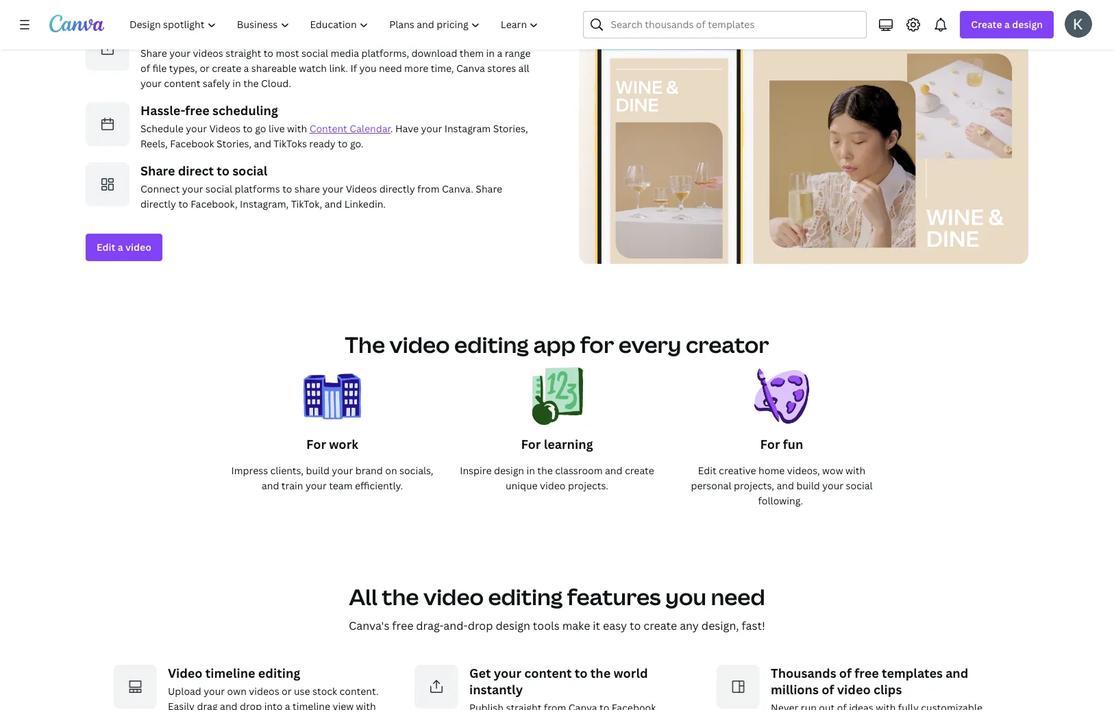 Task type: locate. For each thing, give the bounding box(es) containing it.
for
[[306, 436, 326, 452], [521, 436, 541, 452], [760, 436, 780, 452]]

need up fast!
[[711, 582, 765, 611]]

design left tools
[[496, 618, 530, 633]]

to inside get your content to the world instantly
[[575, 665, 588, 681]]

safely
[[203, 76, 230, 89]]

edit inside 'link'
[[97, 240, 115, 253]]

schedule
[[141, 122, 184, 135]]

projects.
[[568, 479, 609, 492]]

use
[[294, 685, 310, 698]]

directly left from
[[379, 182, 415, 195]]

sharing
[[171, 26, 216, 43]]

your down wow on the right of page
[[823, 479, 844, 492]]

editing for video timeline editing upload your own videos or use stock content. easily drag and drop into a timeline view wit
[[258, 665, 300, 681]]

0 vertical spatial editing
[[454, 330, 529, 359]]

for left fun
[[760, 436, 780, 452]]

edit up personal
[[698, 464, 717, 477]]

drag-
[[416, 618, 444, 633]]

stores
[[487, 61, 516, 74]]

easy sharing options share your videos straight to most social media platforms, download them in a range of file types, or create a shareable watch link. if you need more time, canva stores all your content safely in the cloud.
[[141, 26, 531, 89]]

timeline up the own
[[205, 665, 255, 681]]

of left file
[[141, 61, 150, 74]]

your down file
[[141, 76, 162, 89]]

0 horizontal spatial need
[[379, 61, 402, 74]]

go
[[255, 122, 266, 135]]

0 vertical spatial or
[[200, 61, 210, 74]]

create up safely
[[212, 61, 241, 74]]

instagram,
[[240, 197, 289, 210]]

and left train
[[262, 479, 279, 492]]

video right the
[[390, 330, 450, 359]]

to left the go.
[[338, 137, 348, 150]]

design inside the inspire design in the classroom and create unique video projects.
[[494, 464, 524, 477]]

0 vertical spatial content
[[164, 76, 200, 89]]

1 vertical spatial you
[[666, 582, 707, 611]]

1 vertical spatial videos
[[249, 685, 279, 698]]

linkedin.
[[344, 197, 386, 210]]

1 horizontal spatial content
[[524, 665, 572, 681]]

content
[[164, 76, 200, 89], [524, 665, 572, 681]]

2 vertical spatial free
[[855, 665, 879, 681]]

view
[[333, 700, 354, 710]]

editing up use
[[258, 665, 300, 681]]

directly
[[379, 182, 415, 195], [141, 197, 176, 210]]

canva's
[[349, 618, 390, 633]]

1 horizontal spatial need
[[711, 582, 765, 611]]

link.
[[329, 61, 348, 74]]

direct
[[178, 162, 214, 179]]

0 horizontal spatial of
[[141, 61, 150, 74]]

or left use
[[282, 685, 292, 698]]

a right into on the left bottom of page
[[285, 700, 290, 710]]

the left cloud.
[[243, 76, 259, 89]]

video left clips
[[837, 681, 871, 698]]

calendar
[[350, 122, 391, 135]]

to down make
[[575, 665, 588, 681]]

a down share direct to social image
[[118, 240, 123, 253]]

1 vertical spatial need
[[711, 582, 765, 611]]

or
[[200, 61, 210, 74], [282, 685, 292, 698]]

canva.
[[442, 182, 474, 195]]

1 vertical spatial design
[[494, 464, 524, 477]]

video down classroom
[[540, 479, 566, 492]]

1 horizontal spatial for
[[521, 436, 541, 452]]

design,
[[702, 618, 739, 633]]

tiktoks
[[274, 137, 307, 150]]

None search field
[[584, 11, 867, 38]]

0 horizontal spatial or
[[200, 61, 210, 74]]

your right have
[[421, 122, 442, 135]]

in right them
[[486, 46, 495, 59]]

or inside video timeline editing upload your own videos or use stock content. easily drag and drop into a timeline view wit
[[282, 685, 292, 698]]

0 vertical spatial build
[[306, 464, 330, 477]]

0 horizontal spatial timeline
[[205, 665, 255, 681]]

creative
[[719, 464, 756, 477]]

0 horizontal spatial build
[[306, 464, 330, 477]]

for fun
[[760, 436, 804, 452]]

share up file
[[141, 46, 167, 59]]

need down platforms,
[[379, 61, 402, 74]]

share inside easy sharing options share your videos straight to most social media platforms, download them in a range of file types, or create a shareable watch link. if you need more time, canva stores all your content safely in the cloud.
[[141, 46, 167, 59]]

with right wow on the right of page
[[846, 464, 866, 477]]

build down videos,
[[797, 479, 820, 492]]

video
[[168, 665, 203, 681]]

edit down share direct to social image
[[97, 240, 115, 253]]

videos inside video timeline editing upload your own videos or use stock content. easily drag and drop into a timeline view wit
[[249, 685, 279, 698]]

1 horizontal spatial timeline
[[293, 700, 330, 710]]

0 vertical spatial you
[[359, 61, 377, 74]]

2 vertical spatial editing
[[258, 665, 300, 681]]

free left the templates
[[855, 665, 879, 681]]

0 vertical spatial videos
[[209, 122, 241, 135]]

with up tiktoks
[[287, 122, 307, 135]]

and-
[[444, 618, 468, 633]]

easy
[[141, 26, 168, 43]]

to inside all the video editing features you need canva's free drag-and-drop design tools make it easy to create any design, fast!
[[630, 618, 641, 633]]

you inside easy sharing options share your videos straight to most social media platforms, download them in a range of file types, or create a shareable watch link. if you need more time, canva stores all your content safely in the cloud.
[[359, 61, 377, 74]]

drop down the own
[[240, 700, 262, 710]]

1 vertical spatial or
[[282, 685, 292, 698]]

for for for learning
[[521, 436, 541, 452]]

to inside . have your instagram stories, reels, facebook stories, and tiktoks ready to go.
[[338, 137, 348, 150]]

for for for work
[[306, 436, 326, 452]]

stories, right the instagram
[[493, 122, 528, 135]]

0 vertical spatial in
[[486, 46, 495, 59]]

the inside all the video editing features you need canva's free drag-and-drop design tools make it easy to create any design, fast!
[[382, 582, 419, 611]]

and right the templates
[[946, 665, 969, 681]]

design up unique
[[494, 464, 524, 477]]

with
[[287, 122, 307, 135], [846, 464, 866, 477]]

to up shareable
[[264, 46, 273, 59]]

1 horizontal spatial videos
[[249, 685, 279, 698]]

facebook
[[170, 137, 214, 150]]

0 vertical spatial design
[[1012, 18, 1043, 31]]

edit for creative
[[698, 464, 717, 477]]

to right easy at the bottom right
[[630, 618, 641, 633]]

the inside easy sharing options share your videos straight to most social media platforms, download them in a range of file types, or create a shareable watch link. if you need more time, canva stores all your content safely in the cloud.
[[243, 76, 259, 89]]

content inside easy sharing options share your videos straight to most social media platforms, download them in a range of file types, or create a shareable watch link. if you need more time, canva stores all your content safely in the cloud.
[[164, 76, 200, 89]]

1 horizontal spatial with
[[846, 464, 866, 477]]

of inside easy sharing options share your videos straight to most social media platforms, download them in a range of file types, or create a shareable watch link. if you need more time, canva stores all your content safely in the cloud.
[[141, 61, 150, 74]]

social
[[302, 46, 328, 59], [232, 162, 268, 179], [206, 182, 232, 195], [846, 479, 873, 492]]

videos down the sharing at the left top of page
[[193, 46, 223, 59]]

the inside the inspire design in the classroom and create unique video projects.
[[538, 464, 553, 477]]

stories, down 'schedule your videos to go live with content calendar'
[[217, 137, 252, 150]]

from
[[417, 182, 440, 195]]

if
[[351, 61, 357, 74]]

your up team
[[332, 464, 353, 477]]

the
[[345, 330, 385, 359]]

create left any
[[644, 618, 677, 633]]

and down go
[[254, 137, 271, 150]]

of right thousands
[[839, 665, 852, 681]]

1 vertical spatial in
[[233, 76, 241, 89]]

platforms
[[235, 182, 280, 195]]

videos up linkedin. at the left top of the page
[[346, 182, 377, 195]]

edit creative home videos, wow with personal projects, and build your social following.
[[691, 464, 873, 507]]

1 vertical spatial create
[[625, 464, 654, 477]]

options
[[218, 26, 265, 43]]

go.
[[350, 137, 364, 150]]

edit inside edit creative home videos, wow with personal projects, and build your social following.
[[698, 464, 717, 477]]

0 horizontal spatial drop
[[240, 700, 262, 710]]

for for for fun
[[760, 436, 780, 452]]

0 vertical spatial directly
[[379, 182, 415, 195]]

1 vertical spatial drop
[[240, 700, 262, 710]]

and inside edit creative home videos, wow with personal projects, and build your social following.
[[777, 479, 794, 492]]

tiktok,
[[291, 197, 322, 210]]

0 horizontal spatial for
[[306, 436, 326, 452]]

templates
[[882, 665, 943, 681]]

0 vertical spatial share
[[141, 46, 167, 59]]

0 horizontal spatial you
[[359, 61, 377, 74]]

video down connect
[[125, 240, 151, 253]]

content down types,
[[164, 76, 200, 89]]

and right tiktok,
[[325, 197, 342, 210]]

the right "all"
[[382, 582, 419, 611]]

you up any
[[666, 582, 707, 611]]

1 vertical spatial free
[[392, 618, 413, 633]]

stories,
[[493, 122, 528, 135], [217, 137, 252, 150]]

for fun image
[[753, 367, 811, 436]]

create right classroom
[[625, 464, 654, 477]]

impress clients, build your brand on socials, and train your team efficiently.
[[231, 464, 434, 492]]

for work
[[306, 436, 358, 452]]

to down connect
[[178, 197, 188, 210]]

1 horizontal spatial edit
[[698, 464, 717, 477]]

editing left the app
[[454, 330, 529, 359]]

need inside easy sharing options share your videos straight to most social media platforms, download them in a range of file types, or create a shareable watch link. if you need more time, canva stores all your content safely in the cloud.
[[379, 61, 402, 74]]

0 horizontal spatial stories,
[[217, 137, 252, 150]]

2 horizontal spatial for
[[760, 436, 780, 452]]

0 vertical spatial need
[[379, 61, 402, 74]]

and up projects.
[[605, 464, 623, 477]]

you right the if at the left of page
[[359, 61, 377, 74]]

your down direct
[[182, 182, 203, 195]]

2 horizontal spatial in
[[527, 464, 535, 477]]

the up unique
[[538, 464, 553, 477]]

need inside all the video editing features you need canva's free drag-and-drop design tools make it easy to create any design, fast!
[[711, 582, 765, 611]]

world
[[614, 665, 648, 681]]

0 horizontal spatial edit
[[97, 240, 115, 253]]

in up unique
[[527, 464, 535, 477]]

editing up tools
[[488, 582, 563, 611]]

0 vertical spatial free
[[185, 102, 210, 118]]

1 horizontal spatial videos
[[346, 182, 377, 195]]

your inside edit creative home videos, wow with personal projects, and build your social following.
[[823, 479, 844, 492]]

1 horizontal spatial you
[[666, 582, 707, 611]]

videos inside share direct to social connect your social platforms to share your videos directly from canva. share directly to facebook, instagram, tiktok, and linkedin.
[[346, 182, 377, 195]]

2 horizontal spatial free
[[855, 665, 879, 681]]

app
[[533, 330, 576, 359]]

share up connect
[[141, 162, 175, 179]]

videos up into on the left bottom of page
[[249, 685, 279, 698]]

1 horizontal spatial in
[[486, 46, 495, 59]]

a right create at the top of the page
[[1005, 18, 1010, 31]]

videos down hassle-free scheduling
[[209, 122, 241, 135]]

0 horizontal spatial content
[[164, 76, 200, 89]]

share direct to social image
[[86, 162, 130, 206]]

2 horizontal spatial of
[[839, 665, 852, 681]]

0 vertical spatial drop
[[468, 618, 493, 633]]

schedule your videos to go live with content calendar
[[141, 122, 391, 135]]

kendall parks image
[[1065, 10, 1092, 38]]

of right millions
[[822, 681, 834, 698]]

3 for from the left
[[760, 436, 780, 452]]

your up facebook
[[186, 122, 207, 135]]

create
[[971, 18, 1003, 31]]

0 vertical spatial with
[[287, 122, 307, 135]]

share right the canva.
[[476, 182, 502, 195]]

content down tools
[[524, 665, 572, 681]]

1 horizontal spatial free
[[392, 618, 413, 633]]

you
[[359, 61, 377, 74], [666, 582, 707, 611]]

projects,
[[734, 479, 775, 492]]

0 vertical spatial timeline
[[205, 665, 255, 681]]

to left go
[[243, 122, 253, 135]]

free left the drag-
[[392, 618, 413, 633]]

for left work
[[306, 436, 326, 452]]

create
[[212, 61, 241, 74], [625, 464, 654, 477], [644, 618, 677, 633]]

drop
[[468, 618, 493, 633], [240, 700, 262, 710]]

platforms,
[[361, 46, 409, 59]]

a
[[1005, 18, 1010, 31], [497, 46, 503, 59], [244, 61, 249, 74], [118, 240, 123, 253], [285, 700, 290, 710]]

1 vertical spatial build
[[797, 479, 820, 492]]

and inside . have your instagram stories, reels, facebook stories, and tiktoks ready to go.
[[254, 137, 271, 150]]

socials,
[[400, 464, 434, 477]]

1 vertical spatial directly
[[141, 197, 176, 210]]

1 horizontal spatial directly
[[379, 182, 415, 195]]

time,
[[431, 61, 454, 74]]

and inside share direct to social connect your social platforms to share your videos directly from canva. share directly to facebook, instagram, tiktok, and linkedin.
[[325, 197, 342, 210]]

every
[[619, 330, 682, 359]]

0 vertical spatial edit
[[97, 240, 115, 253]]

1 for from the left
[[306, 436, 326, 452]]

free down safely
[[185, 102, 210, 118]]

videos
[[209, 122, 241, 135], [346, 182, 377, 195]]

0 vertical spatial stories,
[[493, 122, 528, 135]]

for left the 'learning' in the bottom of the page
[[521, 436, 541, 452]]

1 vertical spatial editing
[[488, 582, 563, 611]]

1 horizontal spatial stories,
[[493, 122, 528, 135]]

2 for from the left
[[521, 436, 541, 452]]

0 horizontal spatial videos
[[193, 46, 223, 59]]

1 horizontal spatial build
[[797, 479, 820, 492]]

design right create at the top of the page
[[1012, 18, 1043, 31]]

editing inside video timeline editing upload your own videos or use stock content. easily drag and drop into a timeline view wit
[[258, 665, 300, 681]]

content inside get your content to the world instantly
[[524, 665, 572, 681]]

timeline down use
[[293, 700, 330, 710]]

wow
[[823, 464, 843, 477]]

to left share
[[282, 182, 292, 195]]

free inside thousands of free templates and millions of video clips
[[855, 665, 879, 681]]

drop inside video timeline editing upload your own videos or use stock content. easily drag and drop into a timeline view wit
[[240, 700, 262, 710]]

free
[[185, 102, 210, 118], [392, 618, 413, 633], [855, 665, 879, 681]]

social inside easy sharing options share your videos straight to most social media platforms, download them in a range of file types, or create a shareable watch link. if you need more time, canva stores all your content safely in the cloud.
[[302, 46, 328, 59]]

build up team
[[306, 464, 330, 477]]

on
[[385, 464, 397, 477]]

drop up get
[[468, 618, 493, 633]]

it
[[593, 618, 600, 633]]

your inside video timeline editing upload your own videos or use stock content. easily drag and drop into a timeline view wit
[[204, 685, 225, 698]]

1 vertical spatial content
[[524, 665, 572, 681]]

editing inside all the video editing features you need canva's free drag-and-drop design tools make it easy to create any design, fast!
[[488, 582, 563, 611]]

0 vertical spatial create
[[212, 61, 241, 74]]

editing
[[454, 330, 529, 359], [488, 582, 563, 611], [258, 665, 300, 681]]

2 vertical spatial share
[[476, 182, 502, 195]]

1 vertical spatial edit
[[698, 464, 717, 477]]

and up following.
[[777, 479, 794, 492]]

1 vertical spatial with
[[846, 464, 866, 477]]

train
[[282, 479, 303, 492]]

facebook,
[[191, 197, 238, 210]]

all
[[349, 582, 378, 611]]

in right safely
[[233, 76, 241, 89]]

0 horizontal spatial directly
[[141, 197, 176, 210]]

video inside 'link'
[[125, 240, 151, 253]]

free inside all the video editing features you need canva's free drag-and-drop design tools make it easy to create any design, fast!
[[392, 618, 413, 633]]

the left the world at bottom
[[591, 665, 611, 681]]

your right get
[[494, 665, 522, 681]]

1 horizontal spatial drop
[[468, 618, 493, 633]]

share
[[141, 46, 167, 59], [141, 162, 175, 179], [476, 182, 502, 195]]

thousands of free templates and millions of video clips image
[[716, 665, 760, 709]]

your up drag
[[204, 685, 225, 698]]

or up safely
[[200, 61, 210, 74]]

to right direct
[[217, 162, 230, 179]]

own
[[227, 685, 247, 698]]

1 vertical spatial videos
[[346, 182, 377, 195]]

and inside impress clients, build your brand on socials, and train your team efficiently.
[[262, 479, 279, 492]]

your up types,
[[169, 46, 191, 59]]

video up "and-"
[[424, 582, 484, 611]]

0 vertical spatial videos
[[193, 46, 223, 59]]

2 vertical spatial create
[[644, 618, 677, 633]]

2 vertical spatial in
[[527, 464, 535, 477]]

0 horizontal spatial in
[[233, 76, 241, 89]]

easy
[[603, 618, 627, 633]]

2 vertical spatial design
[[496, 618, 530, 633]]

1 horizontal spatial or
[[282, 685, 292, 698]]

.
[[391, 122, 393, 135]]

timeline
[[205, 665, 255, 681], [293, 700, 330, 710]]

directly down connect
[[141, 197, 176, 210]]

and down the own
[[220, 700, 238, 710]]

your right train
[[306, 479, 327, 492]]

for learning image
[[528, 367, 586, 436]]

a inside video timeline editing upload your own videos or use stock content. easily drag and drop into a timeline view wit
[[285, 700, 290, 710]]

video timeline editing image
[[113, 665, 157, 709]]



Task type: vqa. For each thing, say whether or not it's contained in the screenshot.
AI
no



Task type: describe. For each thing, give the bounding box(es) containing it.
drop inside all the video editing features you need canva's free drag-and-drop design tools make it easy to create any design, fast!
[[468, 618, 493, 633]]

your inside . have your instagram stories, reels, facebook stories, and tiktoks ready to go.
[[421, 122, 442, 135]]

stock
[[313, 685, 337, 698]]

for learning
[[521, 436, 593, 452]]

hassle-free scheduling
[[141, 102, 278, 118]]

all the video editing features you need canva's free drag-and-drop design tools make it easy to create any design, fast!
[[349, 582, 766, 633]]

home
[[759, 464, 785, 477]]

social inside edit creative home videos, wow with personal projects, and build your social following.
[[846, 479, 873, 492]]

the video editing app for every creator
[[345, 330, 769, 359]]

and inside the inspire design in the classroom and create unique video projects.
[[605, 464, 623, 477]]

types,
[[169, 61, 197, 74]]

0 horizontal spatial free
[[185, 102, 210, 118]]

editing for the video editing app for every creator
[[454, 330, 529, 359]]

them
[[460, 46, 484, 59]]

creator
[[686, 330, 769, 359]]

into
[[264, 700, 283, 710]]

more
[[404, 61, 429, 74]]

content
[[310, 122, 347, 135]]

most
[[276, 46, 299, 59]]

build inside edit creative home videos, wow with personal projects, and build your social following.
[[797, 479, 820, 492]]

get your content to the world instantly image
[[415, 665, 459, 709]]

create a design
[[971, 18, 1043, 31]]

0 horizontal spatial videos
[[209, 122, 241, 135]]

inspire design in the classroom and create unique video projects.
[[460, 464, 654, 492]]

easy sharing options image
[[86, 26, 130, 70]]

hassle-free scheduling image
[[86, 102, 130, 146]]

scheduling
[[212, 102, 278, 118]]

1 vertical spatial timeline
[[293, 700, 330, 710]]

video timeline editing upload your own videos or use stock content. easily drag and drop into a timeline view wit
[[168, 665, 395, 710]]

the inside get your content to the world instantly
[[591, 665, 611, 681]]

1 vertical spatial share
[[141, 162, 175, 179]]

get
[[469, 665, 491, 681]]

hassle-
[[141, 102, 185, 118]]

clips
[[874, 681, 902, 698]]

thousands of free templates and millions of video clips
[[771, 665, 969, 698]]

create inside all the video editing features you need canva's free drag-and-drop design tools make it easy to create any design, fast!
[[644, 618, 677, 633]]

instagram
[[445, 122, 491, 135]]

and inside video timeline editing upload your own videos or use stock content. easily drag and drop into a timeline view wit
[[220, 700, 238, 710]]

video inside thousands of free templates and millions of video clips
[[837, 681, 871, 698]]

videos inside easy sharing options share your videos straight to most social media platforms, download them in a range of file types, or create a shareable watch link. if you need more time, canva stores all your content safely in the cloud.
[[193, 46, 223, 59]]

features
[[567, 582, 661, 611]]

design inside all the video editing features you need canva's free drag-and-drop design tools make it easy to create any design, fast!
[[496, 618, 530, 633]]

content calendar link
[[310, 122, 391, 135]]

create inside the inspire design in the classroom and create unique video projects.
[[625, 464, 654, 477]]

work
[[329, 436, 358, 452]]

a down straight
[[244, 61, 249, 74]]

a up stores
[[497, 46, 503, 59]]

video inside all the video editing features you need canva's free drag-and-drop design tools make it easy to create any design, fast!
[[424, 582, 484, 611]]

canva
[[456, 61, 485, 74]]

instantly
[[469, 681, 523, 698]]

share direct to social connect your social platforms to share your videos directly from canva. share directly to facebook, instagram, tiktok, and linkedin.
[[141, 162, 502, 210]]

and inside thousands of free templates and millions of video clips
[[946, 665, 969, 681]]

ready
[[309, 137, 336, 150]]

make
[[562, 618, 590, 633]]

file
[[152, 61, 167, 74]]

for work image
[[304, 367, 361, 436]]

brand
[[355, 464, 383, 477]]

cloud.
[[261, 76, 291, 89]]

Search search field
[[611, 12, 858, 38]]

design inside dropdown button
[[1012, 18, 1043, 31]]

team
[[329, 479, 353, 492]]

fast!
[[742, 618, 766, 633]]

millions
[[771, 681, 819, 698]]

get your content to the world instantly
[[469, 665, 648, 698]]

1 vertical spatial stories,
[[217, 137, 252, 150]]

watch
[[299, 61, 327, 74]]

thousands
[[771, 665, 837, 681]]

edit a video link
[[86, 233, 162, 261]]

with inside edit creative home videos, wow with personal projects, and build your social following.
[[846, 464, 866, 477]]

range
[[505, 46, 531, 59]]

you inside all the video editing features you need canva's free drag-and-drop design tools make it easy to create any design, fast!
[[666, 582, 707, 611]]

personal
[[691, 479, 732, 492]]

unique
[[506, 479, 538, 492]]

straight
[[226, 46, 261, 59]]

clients,
[[270, 464, 304, 477]]

for
[[580, 330, 614, 359]]

a inside 'link'
[[118, 240, 123, 253]]

fun
[[783, 436, 804, 452]]

edit for a
[[97, 240, 115, 253]]

reels,
[[141, 137, 168, 150]]

create inside easy sharing options share your videos straight to most social media platforms, download them in a range of file types, or create a shareable watch link. if you need more time, canva stores all your content safely in the cloud.
[[212, 61, 241, 74]]

live
[[269, 122, 285, 135]]

following.
[[758, 494, 803, 507]]

your right share
[[322, 182, 344, 195]]

videos,
[[787, 464, 820, 477]]

any
[[680, 618, 699, 633]]

efficiently.
[[355, 479, 403, 492]]

a inside dropdown button
[[1005, 18, 1010, 31]]

edit a video
[[97, 240, 151, 253]]

impress
[[231, 464, 268, 477]]

or inside easy sharing options share your videos straight to most social media platforms, download them in a range of file types, or create a shareable watch link. if you need more time, canva stores all your content safely in the cloud.
[[200, 61, 210, 74]]

1 horizontal spatial of
[[822, 681, 834, 698]]

to inside easy sharing options share your videos straight to most social media platforms, download them in a range of file types, or create a shareable watch link. if you need more time, canva stores all your content safely in the cloud.
[[264, 46, 273, 59]]

top level navigation element
[[121, 11, 551, 38]]

. have your instagram stories, reels, facebook stories, and tiktoks ready to go.
[[141, 122, 528, 150]]

easily
[[168, 700, 195, 710]]

classroom
[[555, 464, 603, 477]]

connect
[[141, 182, 180, 195]]

shareable
[[251, 61, 297, 74]]

share
[[295, 182, 320, 195]]

drag
[[197, 700, 218, 710]]

have
[[395, 122, 419, 135]]

0 horizontal spatial with
[[287, 122, 307, 135]]

in inside the inspire design in the classroom and create unique video projects.
[[527, 464, 535, 477]]

your inside get your content to the world instantly
[[494, 665, 522, 681]]

video inside the inspire design in the classroom and create unique video projects.
[[540, 479, 566, 492]]

inspire
[[460, 464, 492, 477]]

build inside impress clients, build your brand on socials, and train your team efficiently.
[[306, 464, 330, 477]]

media
[[331, 46, 359, 59]]



